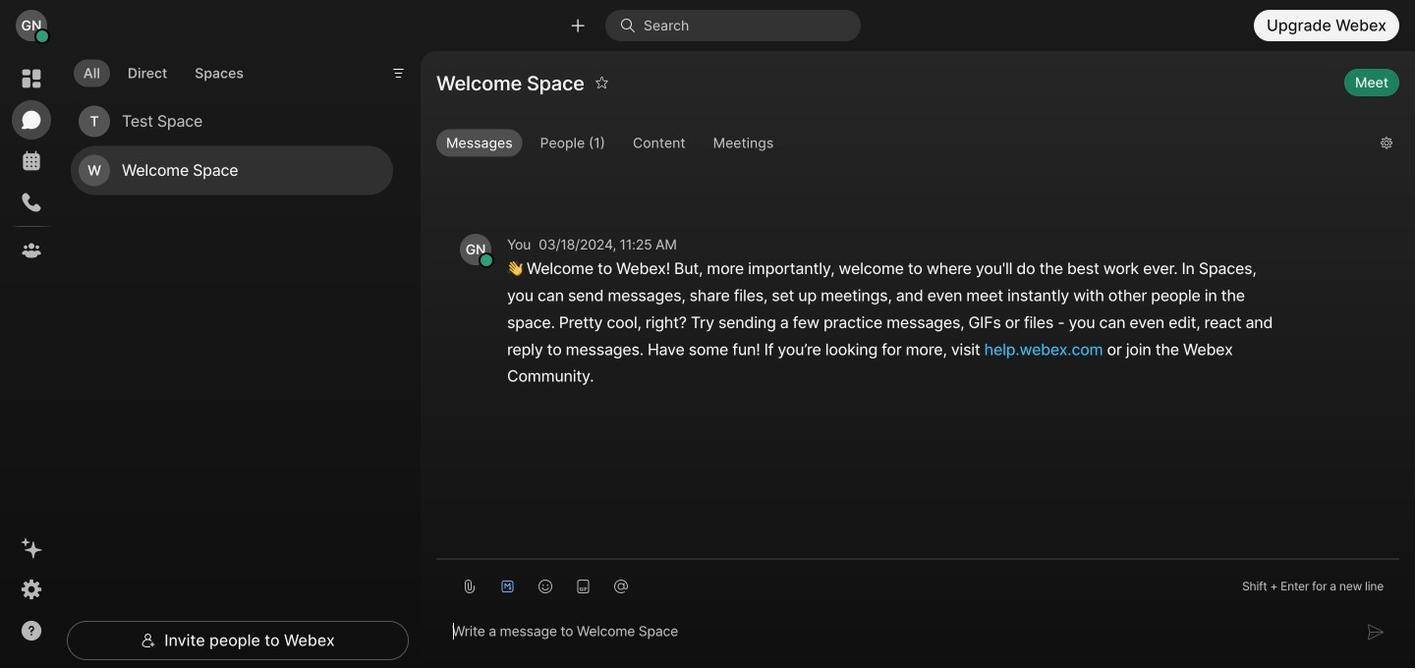 Task type: vqa. For each thing, say whether or not it's contained in the screenshot.
Webex tab list
yes



Task type: describe. For each thing, give the bounding box(es) containing it.
message composer toolbar element
[[436, 560, 1400, 605]]

test space list item
[[71, 97, 393, 146]]

welcome space list item
[[71, 146, 393, 195]]



Task type: locate. For each thing, give the bounding box(es) containing it.
webex tab list
[[12, 59, 51, 270]]

navigation
[[0, 51, 63, 668]]

tab list
[[69, 47, 258, 93]]

group
[[436, 129, 1365, 161]]



